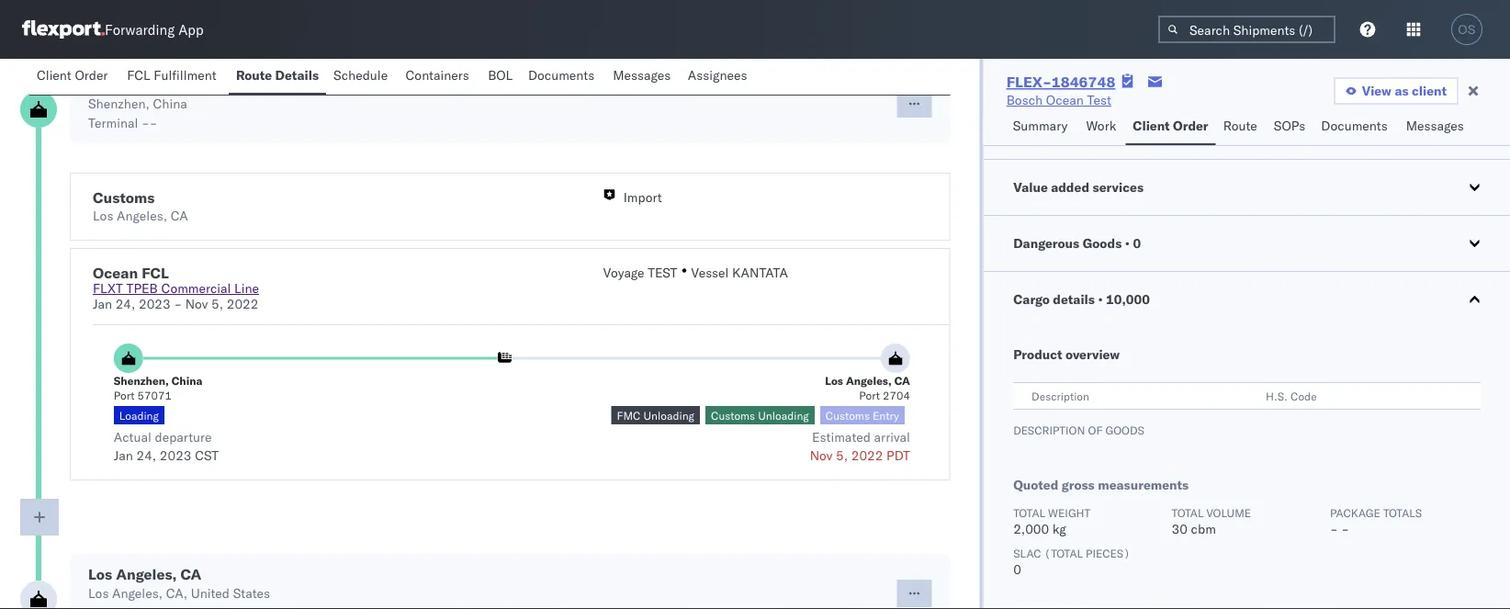 Task type: locate. For each thing, give the bounding box(es) containing it.
ca inside los angeles, ca port 2704
[[895, 374, 910, 388]]

china down app
[[165, 76, 206, 94]]

commercial
[[161, 281, 231, 297]]

1 horizontal spatial 2022
[[851, 448, 883, 464]]

client order right work button
[[1133, 118, 1209, 134]]

customs for customs unloading
[[711, 409, 755, 423]]

jan down actual
[[114, 448, 133, 464]]

1 vertical spatial documents
[[1321, 118, 1388, 134]]

fcl right flxt
[[142, 264, 169, 283]]

fcl down forwarding
[[127, 67, 150, 83]]

china down fcl fulfillment button
[[153, 96, 187, 112]]

line
[[234, 281, 259, 297]]

gross
[[1061, 477, 1094, 493]]

0 vertical spatial documents button
[[521, 59, 606, 95]]

los
[[93, 208, 113, 224], [825, 374, 843, 388], [88, 565, 112, 584], [88, 586, 109, 602]]

client order
[[37, 67, 108, 83], [1133, 118, 1209, 134]]

client
[[37, 67, 71, 83], [1133, 118, 1170, 134]]

port up customs entry
[[859, 389, 880, 402]]

1 vertical spatial 2022
[[851, 448, 883, 464]]

1 horizontal spatial 5,
[[836, 448, 848, 464]]

sops
[[1274, 118, 1306, 134]]

0 horizontal spatial ocean
[[93, 264, 138, 283]]

documents down "view"
[[1321, 118, 1388, 134]]

customs for customs entry
[[826, 409, 870, 423]]

1 port from the left
[[114, 389, 135, 402]]

0 horizontal spatial 2022
[[227, 296, 259, 312]]

0 vertical spatial messages
[[613, 67, 671, 83]]

2,000
[[1013, 521, 1049, 537]]

ca up ca,
[[181, 565, 202, 584]]

0 horizontal spatial nov
[[185, 296, 208, 312]]

2 total from the left
[[1171, 506, 1203, 520]]

2704
[[883, 389, 910, 402]]

0 vertical spatial documents
[[528, 67, 595, 83]]

24,
[[115, 296, 135, 312], [136, 448, 156, 464]]

2 vertical spatial ca
[[181, 565, 202, 584]]

1 horizontal spatial 24,
[[136, 448, 156, 464]]

description left of
[[1013, 423, 1085, 437]]

0 horizontal spatial documents
[[528, 67, 595, 83]]

customs for customs los angeles, ca
[[93, 189, 155, 207]]

flex-1846748
[[1007, 73, 1116, 91]]

0 right goods
[[1133, 235, 1141, 251]]

actual
[[114, 429, 151, 446]]

0 vertical spatial ca
[[171, 208, 188, 224]]

0 vertical spatial client
[[37, 67, 71, 83]]

0 vertical spatial fcl
[[127, 67, 150, 83]]

china up 57071 at the bottom of page
[[171, 374, 202, 388]]

1 vertical spatial route
[[1223, 118, 1258, 134]]

terminal
[[88, 115, 138, 131]]

1 vertical spatial •
[[1098, 291, 1103, 307]]

0 horizontal spatial messages
[[613, 67, 671, 83]]

1 vertical spatial china
[[153, 96, 187, 112]]

los inside customs los angeles, ca
[[93, 208, 113, 224]]

1 vertical spatial ocean
[[93, 264, 138, 283]]

- inside 'ocean fcl flxt tpeb commercial line jan 24, 2023 - nov 5, 2022'
[[174, 296, 182, 312]]

0 vertical spatial description
[[1031, 389, 1089, 403]]

customs down terminal
[[93, 189, 155, 207]]

1 unloading from the left
[[644, 409, 695, 423]]

1 horizontal spatial documents
[[1321, 118, 1388, 134]]

1 horizontal spatial documents button
[[1314, 109, 1399, 145]]

china
[[165, 76, 206, 94], [153, 96, 187, 112], [171, 374, 202, 388]]

2 horizontal spatial customs
[[826, 409, 870, 423]]

china inside shenzhen, china port 57071 loading actual departure jan 24, 2023 cst
[[171, 374, 202, 388]]

57071
[[137, 389, 172, 402]]

1 vertical spatial jan
[[114, 448, 133, 464]]

description for description of goods
[[1013, 423, 1085, 437]]

arrival
[[874, 429, 910, 446]]

• for goods
[[1125, 235, 1130, 251]]

0 vertical spatial order
[[75, 67, 108, 83]]

0 horizontal spatial jan
[[93, 296, 112, 312]]

0 vertical spatial 2023
[[139, 296, 171, 312]]

port inside los angeles, ca port 2704
[[859, 389, 880, 402]]

0 vertical spatial client order
[[37, 67, 108, 83]]

h.s. code
[[1265, 389, 1316, 403]]

package totals - - slac (total pieces) 0
[[1013, 506, 1422, 577]]

1 total from the left
[[1013, 506, 1045, 520]]

nov down estimated
[[810, 448, 833, 464]]

los angeles, ca los angeles, ca, united states
[[88, 565, 270, 602]]

1 horizontal spatial unloading
[[758, 409, 809, 423]]

angeles, up 'tpeb'
[[117, 208, 167, 224]]

customs unloading
[[711, 409, 809, 423]]

order
[[75, 67, 108, 83], [1173, 118, 1209, 134]]

1846748
[[1052, 73, 1116, 91]]

los inside los angeles, ca port 2704
[[825, 374, 843, 388]]

0 vertical spatial 2022
[[227, 296, 259, 312]]

5,
[[211, 296, 223, 312], [836, 448, 848, 464]]

unloading
[[644, 409, 695, 423], [758, 409, 809, 423]]

2023 right flxt
[[139, 296, 171, 312]]

1 horizontal spatial jan
[[114, 448, 133, 464]]

total up 30
[[1171, 506, 1203, 520]]

customs
[[93, 189, 155, 207], [711, 409, 755, 423], [826, 409, 870, 423]]

0 down slac on the right bottom
[[1013, 561, 1021, 577]]

cargo details • 10,000
[[1013, 291, 1150, 307]]

1 vertical spatial 24,
[[136, 448, 156, 464]]

jan
[[93, 296, 112, 312], [114, 448, 133, 464]]

24, inside 'ocean fcl flxt tpeb commercial line jan 24, 2023 - nov 5, 2022'
[[115, 296, 135, 312]]

2 vertical spatial shenzhen,
[[114, 374, 169, 388]]

documents button down "view"
[[1314, 109, 1399, 145]]

messages left assignees in the top of the page
[[613, 67, 671, 83]]

messages button
[[606, 59, 681, 95], [1399, 109, 1474, 145]]

1 horizontal spatial client order button
[[1126, 109, 1216, 145]]

unloading right fmc
[[644, 409, 695, 423]]

1 vertical spatial ca
[[895, 374, 910, 388]]

los angeles, ca port 2704
[[825, 374, 910, 402]]

0 horizontal spatial unloading
[[644, 409, 695, 423]]

jan inside 'ocean fcl flxt tpeb commercial line jan 24, 2023 - nov 5, 2022'
[[93, 296, 112, 312]]

shenzhen,
[[88, 76, 162, 94], [88, 96, 150, 112], [114, 374, 169, 388]]

10,000
[[1106, 291, 1150, 307]]

0 vertical spatial china
[[165, 76, 206, 94]]

containers
[[406, 67, 469, 83]]

of
[[1088, 423, 1102, 437]]

totals
[[1383, 506, 1422, 520]]

1 vertical spatial client order
[[1133, 118, 1209, 134]]

1 vertical spatial fcl
[[142, 264, 169, 283]]

order down forwarding app "link"
[[75, 67, 108, 83]]

0 vertical spatial 5,
[[211, 296, 223, 312]]

24, left commercial
[[115, 296, 135, 312]]

ocean down customs los angeles, ca
[[93, 264, 138, 283]]

ca up the 2704
[[895, 374, 910, 388]]

0 horizontal spatial 5,
[[211, 296, 223, 312]]

ocean
[[1046, 92, 1084, 108], [93, 264, 138, 283]]

total up 2,000
[[1013, 506, 1045, 520]]

view
[[1362, 83, 1392, 99]]

0 vertical spatial messages button
[[606, 59, 681, 95]]

1 horizontal spatial 0
[[1133, 235, 1141, 251]]

1 horizontal spatial route
[[1223, 118, 1258, 134]]

messages down client
[[1406, 118, 1464, 134]]

angeles, up the 2704
[[846, 374, 892, 388]]

customs up estimated
[[826, 409, 870, 423]]

fcl fulfillment button
[[120, 59, 229, 95]]

shenzhen, inside shenzhen, china port 57071 loading actual departure jan 24, 2023 cst
[[114, 374, 169, 388]]

description up description of goods
[[1031, 389, 1089, 403]]

1 vertical spatial messages button
[[1399, 109, 1474, 145]]

1 vertical spatial description
[[1013, 423, 1085, 437]]

1 horizontal spatial ocean
[[1046, 92, 1084, 108]]

0 vertical spatial client order button
[[29, 59, 120, 95]]

0 horizontal spatial client
[[37, 67, 71, 83]]

1 horizontal spatial •
[[1125, 235, 1130, 251]]

messages button left assignees in the top of the page
[[606, 59, 681, 95]]

os button
[[1446, 8, 1488, 51]]

0 vertical spatial route
[[236, 67, 272, 83]]

1 vertical spatial nov
[[810, 448, 833, 464]]

package
[[1330, 506, 1380, 520]]

route left sops
[[1223, 118, 1258, 134]]

client order down flexport. image
[[37, 67, 108, 83]]

documents right bol button
[[528, 67, 595, 83]]

vessel kantata
[[691, 265, 788, 281]]

messages
[[613, 67, 671, 83], [1406, 118, 1464, 134]]

1 horizontal spatial nov
[[810, 448, 833, 464]]

0 horizontal spatial client order button
[[29, 59, 120, 95]]

0 horizontal spatial •
[[1098, 291, 1103, 307]]

1 vertical spatial order
[[1173, 118, 1209, 134]]

test
[[648, 265, 677, 281]]

1 vertical spatial 0
[[1013, 561, 1021, 577]]

nov inside estimated arrival nov 5, 2022 pdt
[[810, 448, 833, 464]]

documents button right the bol
[[521, 59, 606, 95]]

h.s.
[[1265, 389, 1287, 403]]

ca for los angeles, ca port 2704
[[895, 374, 910, 388]]

ca up 'ocean fcl flxt tpeb commercial line jan 24, 2023 - nov 5, 2022'
[[171, 208, 188, 224]]

1 horizontal spatial client
[[1133, 118, 1170, 134]]

measurements
[[1098, 477, 1189, 493]]

0 vertical spatial shenzhen,
[[88, 76, 162, 94]]

1 horizontal spatial order
[[1173, 118, 1209, 134]]

0 vertical spatial nov
[[185, 296, 208, 312]]

0 vertical spatial jan
[[93, 296, 112, 312]]

0 horizontal spatial client order
[[37, 67, 108, 83]]

unloading for customs unloading
[[758, 409, 809, 423]]

customs right 'fmc unloading'
[[711, 409, 755, 423]]

client down flexport. image
[[37, 67, 71, 83]]

1 horizontal spatial total
[[1171, 506, 1203, 520]]

0 horizontal spatial 0
[[1013, 561, 1021, 577]]

port up loading
[[114, 389, 135, 402]]

china for shenzhen, china shenzhen, china terminal --
[[165, 76, 206, 94]]

goods
[[1105, 423, 1144, 437]]

order for bottommost client order button
[[1173, 118, 1209, 134]]

unloading left customs entry
[[758, 409, 809, 423]]

flex-1846748 link
[[1007, 73, 1116, 91]]

order left route button
[[1173, 118, 1209, 134]]

ca
[[171, 208, 188, 224], [895, 374, 910, 388], [181, 565, 202, 584]]

shenzhen, for shenzhen, china port 57071 loading actual departure jan 24, 2023 cst
[[114, 374, 169, 388]]

cst
[[195, 448, 219, 464]]

fcl inside button
[[127, 67, 150, 83]]

0 horizontal spatial 24,
[[115, 296, 135, 312]]

1 horizontal spatial client order
[[1133, 118, 1209, 134]]

0 horizontal spatial customs
[[93, 189, 155, 207]]

• for details
[[1098, 291, 1103, 307]]

slac
[[1013, 546, 1041, 560]]

documents button
[[521, 59, 606, 95], [1314, 109, 1399, 145]]

total volume
[[1171, 506, 1251, 520]]

1 vertical spatial 2023
[[160, 448, 192, 464]]

fcl
[[127, 67, 150, 83], [142, 264, 169, 283]]

client order button right "work"
[[1126, 109, 1216, 145]]

client order button down flexport. image
[[29, 59, 120, 95]]

2023 inside shenzhen, china port 57071 loading actual departure jan 24, 2023 cst
[[160, 448, 192, 464]]

work
[[1086, 118, 1116, 134]]

customs inside customs los angeles, ca
[[93, 189, 155, 207]]

jan left 'tpeb'
[[93, 296, 112, 312]]

2023 inside 'ocean fcl flxt tpeb commercial line jan 24, 2023 - nov 5, 2022'
[[139, 296, 171, 312]]

0 vertical spatial •
[[1125, 235, 1130, 251]]

1 horizontal spatial port
[[859, 389, 880, 402]]

nov
[[185, 296, 208, 312], [810, 448, 833, 464]]

quoted
[[1013, 477, 1058, 493]]

2023 down departure
[[160, 448, 192, 464]]

product
[[1013, 346, 1062, 362]]

2 unloading from the left
[[758, 409, 809, 423]]

• right details
[[1098, 291, 1103, 307]]

0 horizontal spatial route
[[236, 67, 272, 83]]

(total
[[1044, 546, 1083, 560]]

2 port from the left
[[859, 389, 880, 402]]

0
[[1133, 235, 1141, 251], [1013, 561, 1021, 577]]

dangerous goods • 0
[[1013, 235, 1141, 251]]

0 horizontal spatial total
[[1013, 506, 1045, 520]]

0 vertical spatial 24,
[[115, 296, 135, 312]]

24, down actual
[[136, 448, 156, 464]]

2023
[[139, 296, 171, 312], [160, 448, 192, 464]]

0 horizontal spatial order
[[75, 67, 108, 83]]

1 vertical spatial client
[[1133, 118, 1170, 134]]

1 horizontal spatial customs
[[711, 409, 755, 423]]

route for route details
[[236, 67, 272, 83]]

messages button down client
[[1399, 109, 1474, 145]]

0 horizontal spatial port
[[114, 389, 135, 402]]

2 vertical spatial china
[[171, 374, 202, 388]]

client right work button
[[1133, 118, 1170, 134]]

voyage test
[[603, 265, 677, 281]]

5, down estimated
[[836, 448, 848, 464]]

ocean down "flex-1846748" link
[[1046, 92, 1084, 108]]

1 vertical spatial messages
[[1406, 118, 1464, 134]]

customs los angeles, ca
[[93, 189, 188, 224]]

route
[[236, 67, 272, 83], [1223, 118, 1258, 134]]

nov inside 'ocean fcl flxt tpeb commercial line jan 24, 2023 - nov 5, 2022'
[[185, 296, 208, 312]]

1 vertical spatial 5,
[[836, 448, 848, 464]]

route left details
[[236, 67, 272, 83]]

bosch
[[1007, 92, 1043, 108]]

• right goods
[[1125, 235, 1130, 251]]

port
[[114, 389, 135, 402], [859, 389, 880, 402]]

nov left line
[[185, 296, 208, 312]]

1 horizontal spatial messages
[[1406, 118, 1464, 134]]

app
[[178, 21, 204, 38]]

5, left line
[[211, 296, 223, 312]]

ca inside los angeles, ca los angeles, ca, united states
[[181, 565, 202, 584]]



Task type: vqa. For each thing, say whether or not it's contained in the screenshot.
Quinn Dubin updated on Feb 21 related to Delivered to Shenzhen, China
no



Task type: describe. For each thing, give the bounding box(es) containing it.
angeles, inside customs los angeles, ca
[[117, 208, 167, 224]]

dangerous
[[1013, 235, 1079, 251]]

Search Shipments (/) text field
[[1158, 16, 1336, 43]]

summary button
[[1006, 109, 1079, 145]]

china for shenzhen, china port 57071 loading actual departure jan 24, 2023 cst
[[171, 374, 202, 388]]

overview
[[1065, 346, 1120, 362]]

volume
[[1206, 506, 1251, 520]]

pdt
[[887, 448, 910, 464]]

total for 30
[[1171, 506, 1203, 520]]

assignees button
[[681, 59, 758, 95]]

forwarding app link
[[22, 20, 204, 39]]

jan inside shenzhen, china port 57071 loading actual departure jan 24, 2023 cst
[[114, 448, 133, 464]]

schedule
[[334, 67, 388, 83]]

containers button
[[398, 59, 481, 95]]

tpeb
[[126, 281, 158, 297]]

states
[[233, 586, 270, 602]]

client for bottommost client order button
[[1133, 118, 1170, 134]]

shenzhen, for shenzhen, china shenzhen, china terminal --
[[88, 76, 162, 94]]

ca inside customs los angeles, ca
[[171, 208, 188, 224]]

bosch ocean test
[[1007, 92, 1112, 108]]

cargo
[[1013, 291, 1050, 307]]

24, inside shenzhen, china port 57071 loading actual departure jan 24, 2023 cst
[[136, 448, 156, 464]]

description of goods
[[1013, 423, 1144, 437]]

0 inside package totals - - slac (total pieces) 0
[[1013, 561, 1021, 577]]

forwarding
[[105, 21, 175, 38]]

details
[[275, 67, 319, 83]]

ocean fcl flxt tpeb commercial line jan 24, 2023 - nov 5, 2022
[[93, 264, 259, 312]]

goods
[[1082, 235, 1122, 251]]

flxt tpeb commercial line link
[[93, 281, 259, 297]]

angeles, left ca,
[[112, 586, 163, 602]]

0 horizontal spatial messages button
[[606, 59, 681, 95]]

description for description
[[1031, 389, 1089, 403]]

client
[[1412, 83, 1447, 99]]

client for leftmost client order button
[[37, 67, 71, 83]]

flexport. image
[[22, 20, 105, 39]]

forwarding app
[[105, 21, 204, 38]]

test
[[1087, 92, 1112, 108]]

loading
[[119, 409, 159, 423]]

united
[[191, 586, 230, 602]]

1 horizontal spatial messages button
[[1399, 109, 1474, 145]]

1 vertical spatial client order button
[[1126, 109, 1216, 145]]

unloading for fmc unloading
[[644, 409, 695, 423]]

value added services button
[[984, 160, 1510, 215]]

angeles, up ca,
[[116, 565, 177, 584]]

view as client
[[1362, 83, 1447, 99]]

flex-
[[1007, 73, 1052, 91]]

angeles, inside los angeles, ca port 2704
[[846, 374, 892, 388]]

route details button
[[229, 59, 326, 95]]

5, inside estimated arrival nov 5, 2022 pdt
[[836, 448, 848, 464]]

0 horizontal spatial documents button
[[521, 59, 606, 95]]

pieces)
[[1086, 546, 1130, 560]]

assignees
[[688, 67, 747, 83]]

kg
[[1052, 521, 1066, 537]]

route details
[[236, 67, 319, 83]]

bol button
[[481, 59, 521, 95]]

code
[[1290, 389, 1316, 403]]

bosch ocean test link
[[1007, 91, 1112, 109]]

5, inside 'ocean fcl flxt tpeb commercial line jan 24, 2023 - nov 5, 2022'
[[211, 296, 223, 312]]

2022 inside 'ocean fcl flxt tpeb commercial line jan 24, 2023 - nov 5, 2022'
[[227, 296, 259, 312]]

1 vertical spatial documents button
[[1314, 109, 1399, 145]]

schedule button
[[326, 59, 398, 95]]

summary
[[1013, 118, 1068, 134]]

bol
[[488, 67, 513, 83]]

shenzhen, china shenzhen, china terminal --
[[88, 76, 206, 131]]

estimated arrival nov 5, 2022 pdt
[[810, 429, 910, 464]]

view as client button
[[1334, 77, 1459, 105]]

product overview
[[1013, 346, 1120, 362]]

total for 2,000
[[1013, 506, 1045, 520]]

fulfillment
[[154, 67, 216, 83]]

sops button
[[1267, 109, 1314, 145]]

import
[[624, 190, 662, 206]]

fcl fulfillment
[[127, 67, 216, 83]]

entry
[[873, 409, 899, 423]]

added
[[1051, 179, 1089, 195]]

os
[[1458, 23, 1476, 36]]

details
[[1053, 291, 1095, 307]]

departure
[[155, 429, 212, 446]]

ca,
[[166, 586, 187, 602]]

fmc unloading
[[617, 409, 695, 423]]

ocean inside 'ocean fcl flxt tpeb commercial line jan 24, 2023 - nov 5, 2022'
[[93, 264, 138, 283]]

vessel
[[691, 265, 729, 281]]

quoted gross measurements
[[1013, 477, 1189, 493]]

route button
[[1216, 109, 1267, 145]]

ca for los angeles, ca los angeles, ca, united states
[[181, 565, 202, 584]]

kantata
[[732, 265, 788, 281]]

weight
[[1048, 506, 1090, 520]]

estimated
[[812, 429, 871, 446]]

0 vertical spatial 0
[[1133, 235, 1141, 251]]

total weight
[[1013, 506, 1090, 520]]

as
[[1395, 83, 1409, 99]]

port inside shenzhen, china port 57071 loading actual departure jan 24, 2023 cst
[[114, 389, 135, 402]]

work button
[[1079, 109, 1126, 145]]

voyage
[[603, 265, 645, 281]]

order for leftmost client order button
[[75, 67, 108, 83]]

route for route
[[1223, 118, 1258, 134]]

2022 inside estimated arrival nov 5, 2022 pdt
[[851, 448, 883, 464]]

flxt
[[93, 281, 123, 297]]

customs entry
[[826, 409, 899, 423]]

services
[[1092, 179, 1143, 195]]

fcl inside 'ocean fcl flxt tpeb commercial line jan 24, 2023 - nov 5, 2022'
[[142, 264, 169, 283]]

cbm
[[1191, 521, 1216, 537]]

1 vertical spatial shenzhen,
[[88, 96, 150, 112]]

fmc
[[617, 409, 641, 423]]

0 vertical spatial ocean
[[1046, 92, 1084, 108]]



